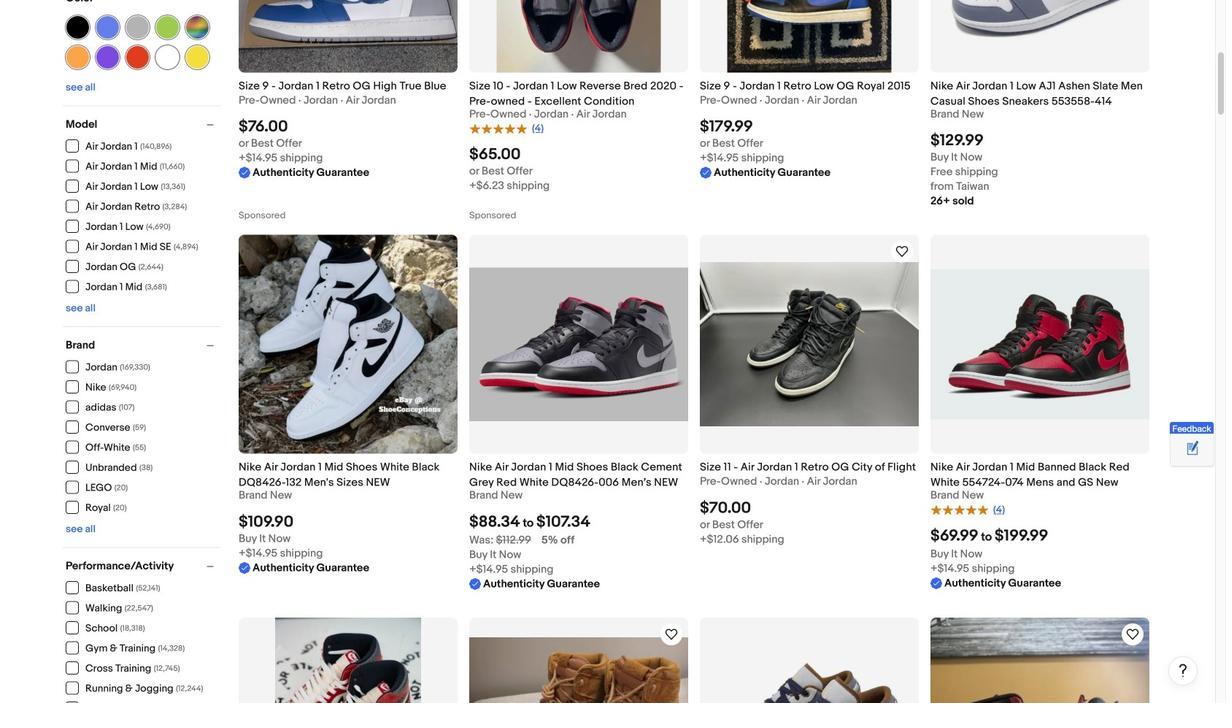 Task type: vqa. For each thing, say whether or not it's contained in the screenshot.
NIKE AIR JORDAN 1 MID SHOES BLACK CEMENT GREY RED WHITE DQ8426-006 MEN'S NEW image
yes



Task type: locate. For each thing, give the bounding box(es) containing it.
authenticity guarantee text field for size 9 - jordan 1 retro og high true blue image
[[239, 165, 369, 180]]

0 vertical spatial authenticity guarantee text field
[[700, 165, 831, 180]]

Authenticity Guarantee text field
[[239, 165, 369, 180], [239, 561, 369, 575], [469, 577, 600, 591]]

size 9 - jordan 1 retro og high true blue image
[[239, 0, 458, 73]]

authenticity guarantee text field for nike air jordan 1 mid shoes white black dq8426-132 men's sizes new image
[[239, 561, 369, 575]]

None text field
[[469, 534, 531, 547]]

heading for nike air jordan 1 low aj1 ashen slate men casual shoes sneakers 553558-414 image
[[931, 80, 1143, 108]]

air jordan 1 retro  wheat 2017 size 11. gently used. image
[[469, 637, 688, 703]]

0 vertical spatial authenticity guarantee text field
[[239, 165, 369, 180]]

1 vertical spatial authenticity guarantee text field
[[931, 576, 1062, 591]]

1 horizontal spatial authenticity guarantee text field
[[931, 576, 1062, 591]]

heading for size 10 - jordan 1 low reverse bred 2020 - pre-owned - excellent condition image
[[469, 80, 684, 108]]

1 vertical spatial authenticity guarantee text field
[[239, 561, 369, 575]]

heading
[[239, 80, 446, 93], [469, 80, 684, 108], [700, 80, 911, 93], [931, 80, 1143, 108], [239, 461, 440, 489], [469, 461, 682, 489], [700, 461, 916, 474], [931, 461, 1130, 489]]

nike air jordan 1 low se aj1 repaired denim swoosh men casual shoes fz5042-041 image
[[700, 618, 919, 703]]

Authenticity Guarantee text field
[[700, 165, 831, 180], [931, 576, 1062, 591]]

nike air jordan 1 mid shoes black cement grey red white dq8426-006 men's new image
[[469, 267, 688, 421]]



Task type: describe. For each thing, give the bounding box(es) containing it.
heading for nike air jordan 1 mid shoes black cement grey red white dq8426-006 men's new image
[[469, 461, 682, 489]]

size 10 - jordan 1 low reverse bred 2020 - pre-owned - excellent condition image
[[497, 0, 661, 73]]

heading for size 9 - jordan 1 retro low og royal 2015 image
[[700, 80, 911, 93]]

size 9 - jordan 1 retro low og royal 2015 image
[[727, 0, 892, 73]]

help, opens dialogs image
[[1176, 663, 1191, 678]]

nike air jordan 1 mid banned black red white 554724-074 mens and gs new image
[[931, 269, 1150, 419]]

heading for nike air jordan 1 mid banned black red white 554724-074 mens and gs new image
[[931, 461, 1130, 489]]

size 11 - air jordan 1 retro og city of flight image
[[700, 262, 919, 426]]

2 vertical spatial authenticity guarantee text field
[[469, 577, 600, 591]]

watch air jordan 1 rare air total max orange size 9 332550-800 image
[[1124, 626, 1142, 643]]

heading for size 9 - jordan 1 retro og high true blue image
[[239, 80, 446, 93]]

gs air jordan 1 retro high og 'reimagined chicago lost and found' (2022) image
[[275, 618, 421, 703]]

heading for nike air jordan 1 mid shoes white black dq8426-132 men's sizes new image
[[239, 461, 440, 489]]

watch air jordan 1 retro  wheat 2017 size 11. gently used. image
[[663, 626, 680, 643]]

0 horizontal spatial authenticity guarantee text field
[[700, 165, 831, 180]]

nike air jordan 1 low aj1 ashen slate men casual shoes sneakers 553558-414 image
[[931, 0, 1150, 73]]

watch size 11 - air jordan 1 retro og city of flight image
[[894, 243, 911, 260]]

air jordan 1 rare air total max orange size 9 332550-800 image
[[931, 618, 1150, 703]]

nike air jordan 1 mid shoes white black dq8426-132 men's sizes new image
[[239, 235, 458, 454]]



